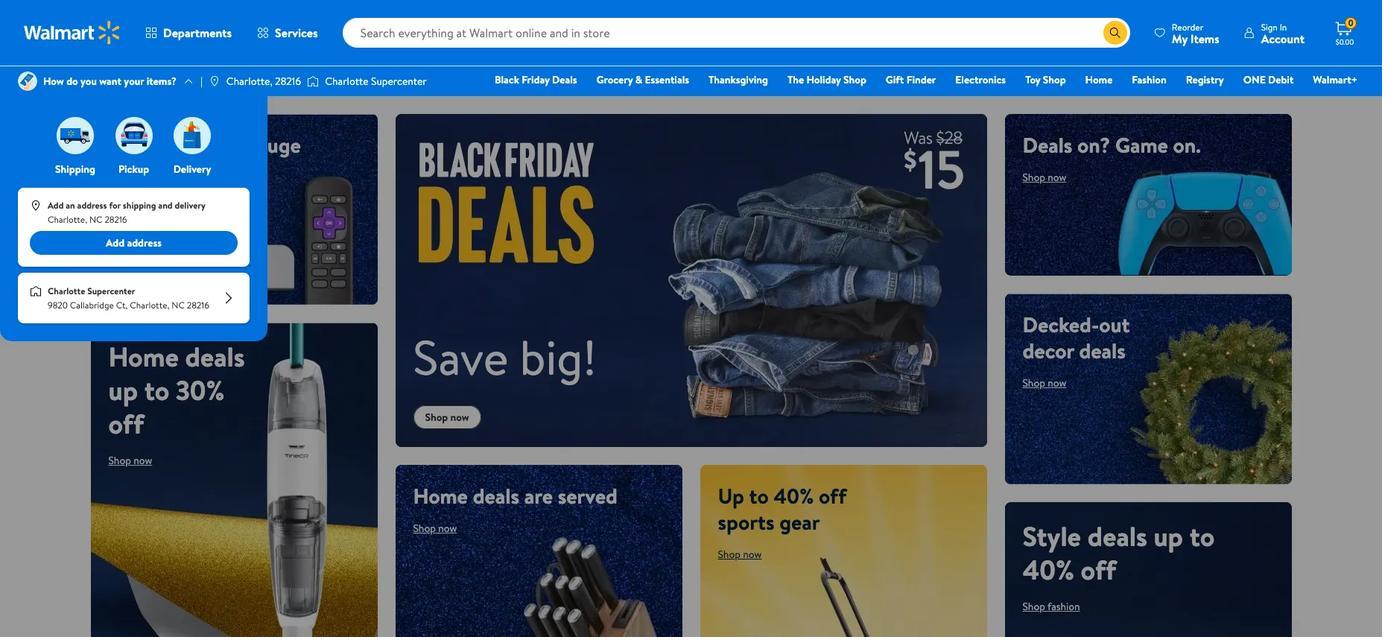 Task type: describe. For each thing, give the bounding box(es) containing it.
the holiday shop
[[788, 72, 867, 87]]

callabridge
[[70, 299, 114, 312]]

$0.00
[[1336, 37, 1355, 47]]

items?
[[147, 74, 177, 89]]

charlotte for charlotte supercenter
[[325, 74, 369, 89]]

deals for style deals up to 40% off
[[1088, 518, 1148, 555]]

shipping
[[123, 199, 156, 212]]

home link
[[1079, 72, 1120, 88]]

supercenter for charlotte supercenter 9820 callabridge ct, charlotte, nc 28216
[[87, 285, 135, 298]]

pickup button
[[112, 113, 155, 177]]

supercenter for charlotte supercenter
[[371, 74, 427, 89]]

add address
[[106, 236, 162, 251]]

shop now link for home deals are served
[[413, 521, 457, 536]]

electronics
[[956, 72, 1006, 87]]

toy shop
[[1026, 72, 1066, 87]]

deals for home deals are served
[[473, 481, 520, 510]]

debit
[[1269, 72, 1294, 87]]

big!
[[520, 324, 597, 390]]

huge
[[256, 130, 301, 160]]

charlotte, inside add an address for shipping and delivery charlotte, nc 28216
[[48, 213, 87, 226]]

are
[[525, 481, 553, 510]]

the
[[788, 72, 804, 87]]

add address button
[[30, 231, 238, 255]]

tech
[[158, 130, 198, 160]]

2 horizontal spatial charlotte,
[[227, 74, 273, 89]]

|
[[201, 74, 203, 89]]

shop for home deals up to 30% off
[[108, 453, 131, 468]]

gift finder
[[886, 72, 936, 87]]

registry link
[[1180, 72, 1231, 88]]

now for high tech gifts, huge savings
[[134, 196, 152, 211]]

home for home deals up to 30% off
[[108, 338, 179, 376]]

decked-
[[1023, 310, 1100, 339]]

30%
[[176, 372, 225, 409]]

finder
[[907, 72, 936, 87]]

one
[[1244, 72, 1266, 87]]

account
[[1262, 30, 1305, 47]]

shop for save big!
[[425, 410, 448, 425]]

gifts,
[[203, 130, 251, 160]]

shipping button
[[54, 113, 97, 177]]

nc inside add an address for shipping and delivery charlotte, nc 28216
[[89, 213, 103, 226]]

Search search field
[[343, 18, 1131, 48]]

 image for pickup
[[115, 117, 152, 154]]

shop for style deals up to 40% off
[[1023, 599, 1046, 614]]

essentials
[[645, 72, 690, 87]]

shop for deals on? game on.
[[1023, 170, 1046, 185]]

pickup
[[118, 162, 149, 177]]

style
[[1023, 518, 1082, 555]]

shop now for up to 40% off sports gear
[[718, 547, 762, 562]]

reorder my items
[[1172, 21, 1220, 47]]

1 vertical spatial deals
[[1023, 130, 1073, 160]]

electronics link
[[949, 72, 1013, 88]]

shop fashion link
[[1023, 599, 1081, 614]]

to for style
[[1190, 518, 1215, 555]]

your
[[124, 74, 144, 89]]

want
[[99, 74, 122, 89]]

shop now link for up to 40% off sports gear
[[718, 547, 762, 562]]

Walmart Site-Wide search field
[[343, 18, 1131, 48]]

you
[[81, 74, 97, 89]]

0 vertical spatial 28216
[[275, 74, 301, 89]]

nc inside charlotte supercenter 9820 callabridge ct, charlotte, nc 28216
[[172, 299, 185, 312]]

gear
[[780, 507, 821, 536]]

now for deals on? game on.
[[1048, 170, 1067, 185]]

charlotte supercenter
[[325, 74, 427, 89]]

in
[[1280, 21, 1288, 33]]

shop for home deals are served
[[413, 521, 436, 536]]

off for style deals up to 40% off
[[1081, 551, 1117, 589]]

shop for up to 40% off sports gear
[[718, 547, 741, 562]]

items
[[1191, 30, 1220, 47]]

charlotte for charlotte supercenter 9820 callabridge ct, charlotte, nc 28216
[[48, 285, 85, 298]]

delivery button
[[171, 113, 214, 177]]

shop now link for decked-out decor deals
[[1023, 375, 1067, 390]]

reorder
[[1172, 21, 1204, 33]]

28216 inside charlotte supercenter 9820 callabridge ct, charlotte, nc 28216
[[187, 299, 209, 312]]

home for home deals are served
[[413, 481, 468, 510]]

style deals up to 40% off
[[1023, 518, 1215, 589]]

charlotte, inside charlotte supercenter 9820 callabridge ct, charlotte, nc 28216
[[130, 299, 170, 312]]

departments
[[163, 25, 232, 41]]

shop now for home deals are served
[[413, 521, 457, 536]]

home for home
[[1086, 72, 1113, 87]]

now for home deals are served
[[439, 521, 457, 536]]

thanksgiving link
[[702, 72, 775, 88]]

black friday deals
[[495, 72, 577, 87]]

sign in account
[[1262, 21, 1305, 47]]

save
[[413, 324, 509, 390]]



Task type: locate. For each thing, give the bounding box(es) containing it.
home deals are served
[[413, 481, 618, 510]]

save big!
[[413, 324, 597, 390]]

 image
[[209, 75, 221, 87], [57, 117, 94, 154], [115, 117, 152, 154], [174, 117, 211, 154]]

to inside the up to 40% off sports gear
[[750, 481, 769, 510]]

game
[[1116, 130, 1169, 160]]

high tech gifts, huge savings
[[108, 130, 301, 186]]

0 vertical spatial charlotte
[[325, 74, 369, 89]]

shop now for deals on? game on.
[[1023, 170, 1067, 185]]

0 vertical spatial to
[[144, 372, 169, 409]]

on?
[[1078, 130, 1111, 160]]

1 vertical spatial add
[[106, 236, 125, 251]]

address down add an address for shipping and delivery charlotte, nc 28216
[[127, 236, 162, 251]]

departments button
[[133, 15, 245, 51]]

gift
[[886, 72, 904, 87]]

0 horizontal spatial 40%
[[774, 481, 814, 510]]

gift finder link
[[880, 72, 943, 88]]

charlotte, right the ct,
[[130, 299, 170, 312]]

walmart+ link
[[1307, 72, 1365, 88]]

address right "an"
[[77, 199, 107, 212]]

1 horizontal spatial nc
[[172, 299, 185, 312]]

2 vertical spatial charlotte,
[[130, 299, 170, 312]]

grocery
[[597, 72, 633, 87]]

to for home
[[144, 372, 169, 409]]

black friday deals link
[[488, 72, 584, 88]]

40%
[[774, 481, 814, 510], [1023, 551, 1075, 589]]

friday
[[522, 72, 550, 87]]

holiday
[[807, 72, 841, 87]]

1 horizontal spatial address
[[127, 236, 162, 251]]

0 vertical spatial 40%
[[774, 481, 814, 510]]

decor
[[1023, 336, 1075, 365]]

1 horizontal spatial charlotte,
[[130, 299, 170, 312]]

do
[[66, 74, 78, 89]]

shop now for home deals up to 30% off
[[108, 453, 152, 468]]

40% right up
[[774, 481, 814, 510]]

to inside style deals up to 40% off
[[1190, 518, 1215, 555]]

2 vertical spatial off
[[1081, 551, 1117, 589]]

home deals up to 30% off
[[108, 338, 245, 443]]

shop now link for high tech gifts, huge savings
[[108, 196, 152, 211]]

charlotte inside charlotte supercenter 9820 callabridge ct, charlotte, nc 28216
[[48, 285, 85, 298]]

now for decked-out decor deals
[[1048, 375, 1067, 390]]

off
[[108, 406, 144, 443], [819, 481, 847, 510], [1081, 551, 1117, 589]]

services button
[[245, 15, 331, 51]]

1 horizontal spatial off
[[819, 481, 847, 510]]

grocery & essentials
[[597, 72, 690, 87]]

1 horizontal spatial charlotte
[[325, 74, 369, 89]]

deals inside style deals up to 40% off
[[1088, 518, 1148, 555]]

 image up shipping
[[57, 117, 94, 154]]

1 vertical spatial to
[[750, 481, 769, 510]]

add
[[48, 199, 64, 212], [106, 236, 125, 251]]

add for add address
[[106, 236, 125, 251]]

0 horizontal spatial charlotte,
[[48, 213, 87, 226]]

0 vertical spatial supercenter
[[371, 74, 427, 89]]

shop
[[844, 72, 867, 87], [1044, 72, 1066, 87], [1023, 170, 1046, 185], [108, 196, 131, 211], [1023, 375, 1046, 390], [425, 410, 448, 425], [108, 453, 131, 468], [413, 521, 436, 536], [718, 547, 741, 562], [1023, 599, 1046, 614]]

address inside add an address for shipping and delivery charlotte, nc 28216
[[77, 199, 107, 212]]

1 vertical spatial address
[[127, 236, 162, 251]]

add inside button
[[106, 236, 125, 251]]

shop now for high tech gifts, huge savings
[[108, 196, 152, 211]]

0 vertical spatial up
[[108, 372, 138, 409]]

 image inside pickup button
[[115, 117, 152, 154]]

off inside the up to 40% off sports gear
[[819, 481, 847, 510]]

high
[[108, 130, 153, 160]]

for
[[109, 199, 121, 212]]

walmart+
[[1314, 72, 1358, 87]]

1 vertical spatial 28216
[[105, 213, 127, 226]]

ct,
[[116, 299, 128, 312]]

home
[[1086, 72, 1113, 87], [108, 338, 179, 376], [413, 481, 468, 510]]

charlotte, down "an"
[[48, 213, 87, 226]]

0 vertical spatial charlotte,
[[227, 74, 273, 89]]

up
[[718, 481, 745, 510]]

services
[[275, 25, 318, 41]]

grocery & essentials link
[[590, 72, 696, 88]]

shop now link for deals on? game on.
[[1023, 170, 1067, 185]]

0 vertical spatial address
[[77, 199, 107, 212]]

to inside the 'home deals up to 30% off'
[[144, 372, 169, 409]]

 image for delivery
[[174, 117, 211, 154]]

shipping
[[55, 162, 95, 177]]

and
[[158, 199, 173, 212]]

sign
[[1262, 21, 1278, 33]]

0 horizontal spatial deals
[[552, 72, 577, 87]]

 image up pickup at the left top
[[115, 117, 152, 154]]

black
[[495, 72, 520, 87]]

0 horizontal spatial nc
[[89, 213, 103, 226]]

1 horizontal spatial 40%
[[1023, 551, 1075, 589]]

deals
[[552, 72, 577, 87], [1023, 130, 1073, 160]]

up to 40% off sports gear
[[718, 481, 847, 536]]

registry
[[1187, 72, 1225, 87]]

1 vertical spatial nc
[[172, 299, 185, 312]]

0 horizontal spatial address
[[77, 199, 107, 212]]

40% up shop fashion link
[[1023, 551, 1075, 589]]

0 horizontal spatial off
[[108, 406, 144, 443]]

1 vertical spatial charlotte
[[48, 285, 85, 298]]

1 horizontal spatial up
[[1154, 518, 1184, 555]]

0 horizontal spatial up
[[108, 372, 138, 409]]

add down add an address for shipping and delivery charlotte, nc 28216
[[106, 236, 125, 251]]

2 horizontal spatial 28216
[[275, 74, 301, 89]]

deals right friday
[[552, 72, 577, 87]]

charlotte, right |
[[227, 74, 273, 89]]

1 vertical spatial up
[[1154, 518, 1184, 555]]

out
[[1100, 310, 1130, 339]]

off inside the 'home deals up to 30% off'
[[108, 406, 144, 443]]

 image for shipping
[[57, 117, 94, 154]]

1 vertical spatial 40%
[[1023, 551, 1075, 589]]

delivery
[[175, 199, 206, 212]]

deals left on?
[[1023, 130, 1073, 160]]

40% inside the up to 40% off sports gear
[[774, 481, 814, 510]]

my
[[1172, 30, 1188, 47]]

0 horizontal spatial to
[[144, 372, 169, 409]]

the holiday shop link
[[781, 72, 874, 88]]

2 horizontal spatial off
[[1081, 551, 1117, 589]]

 image for charlotte, 28216
[[209, 75, 221, 87]]

0 vertical spatial deals
[[552, 72, 577, 87]]

0 vertical spatial nc
[[89, 213, 103, 226]]

one debit
[[1244, 72, 1294, 87]]

1 horizontal spatial deals
[[1023, 130, 1073, 160]]

shop now
[[1023, 170, 1067, 185], [108, 196, 152, 211], [1023, 375, 1067, 390], [425, 410, 470, 425], [108, 453, 152, 468], [413, 521, 457, 536], [718, 547, 762, 562]]

savings
[[108, 157, 174, 186]]

2 vertical spatial 28216
[[187, 299, 209, 312]]

charlotte supercenter 9820 callabridge ct, charlotte, nc 28216
[[48, 285, 209, 312]]

fashion
[[1133, 72, 1167, 87]]

now for up to 40% off sports gear
[[743, 547, 762, 562]]

add inside add an address for shipping and delivery charlotte, nc 28216
[[48, 199, 64, 212]]

nc up add address button
[[89, 213, 103, 226]]

toy
[[1026, 72, 1041, 87]]

0 horizontal spatial add
[[48, 199, 64, 212]]

address inside button
[[127, 236, 162, 251]]

delivery
[[173, 162, 211, 177]]

1 horizontal spatial supercenter
[[371, 74, 427, 89]]

2 horizontal spatial to
[[1190, 518, 1215, 555]]

deals inside decked-out decor deals
[[1080, 336, 1126, 365]]

how
[[43, 74, 64, 89]]

up for home deals up to 30% off
[[108, 372, 138, 409]]

1 vertical spatial home
[[108, 338, 179, 376]]

nc right the ct,
[[172, 299, 185, 312]]

1 horizontal spatial 28216
[[187, 299, 209, 312]]

2 horizontal spatial home
[[1086, 72, 1113, 87]]

on.
[[1174, 130, 1202, 160]]

40% inside style deals up to 40% off
[[1023, 551, 1075, 589]]

shop fashion
[[1023, 599, 1081, 614]]

up inside the 'home deals up to 30% off'
[[108, 372, 138, 409]]

up inside style deals up to 40% off
[[1154, 518, 1184, 555]]

an
[[66, 199, 75, 212]]

1 horizontal spatial to
[[750, 481, 769, 510]]

deals inside the 'home deals up to 30% off'
[[185, 338, 245, 376]]

shop now for save big!
[[425, 410, 470, 425]]

charlotte, 28216
[[227, 74, 301, 89]]

add left "an"
[[48, 199, 64, 212]]

off inside style deals up to 40% off
[[1081, 551, 1117, 589]]

supercenter
[[371, 74, 427, 89], [87, 285, 135, 298]]

1 vertical spatial charlotte,
[[48, 213, 87, 226]]

deals on? game on.
[[1023, 130, 1202, 160]]

now for save big!
[[451, 410, 470, 425]]

0
[[1349, 17, 1354, 29]]

charlotte
[[325, 74, 369, 89], [48, 285, 85, 298]]

shop now link for home deals up to 30% off
[[108, 453, 152, 468]]

2 vertical spatial home
[[413, 481, 468, 510]]

9820
[[48, 299, 68, 312]]

0 $0.00
[[1336, 17, 1355, 47]]

add for add an address for shipping and delivery charlotte, nc 28216
[[48, 199, 64, 212]]

1 horizontal spatial home
[[413, 481, 468, 510]]

up
[[108, 372, 138, 409], [1154, 518, 1184, 555]]

shop for decked-out decor deals
[[1023, 375, 1046, 390]]

supercenter inside charlotte supercenter 9820 callabridge ct, charlotte, nc 28216
[[87, 285, 135, 298]]

28216
[[275, 74, 301, 89], [105, 213, 127, 226], [187, 299, 209, 312]]

how do you want your items?
[[43, 74, 177, 89]]

served
[[558, 481, 618, 510]]

walmart image
[[24, 21, 121, 45]]

0 vertical spatial off
[[108, 406, 144, 443]]

&
[[636, 72, 643, 87]]

1 vertical spatial off
[[819, 481, 847, 510]]

28216 inside add an address for shipping and delivery charlotte, nc 28216
[[105, 213, 127, 226]]

0 vertical spatial home
[[1086, 72, 1113, 87]]

shop for high tech gifts, huge savings
[[108, 196, 131, 211]]

0 vertical spatial add
[[48, 199, 64, 212]]

 image inside 'delivery' button
[[174, 117, 211, 154]]

1 vertical spatial supercenter
[[87, 285, 135, 298]]

0 horizontal spatial charlotte
[[48, 285, 85, 298]]

2 vertical spatial to
[[1190, 518, 1215, 555]]

 image inside shipping button
[[57, 117, 94, 154]]

add an address for shipping and delivery charlotte, nc 28216
[[48, 199, 206, 226]]

0 horizontal spatial home
[[108, 338, 179, 376]]

0 horizontal spatial 28216
[[105, 213, 127, 226]]

decked-out decor deals
[[1023, 310, 1130, 365]]

home inside the 'home deals up to 30% off'
[[108, 338, 179, 376]]

 image right |
[[209, 75, 221, 87]]

 image
[[18, 72, 37, 91], [307, 74, 319, 89], [30, 200, 42, 212], [30, 286, 42, 298]]

shop now for decked-out decor deals
[[1023, 375, 1067, 390]]

now for home deals up to 30% off
[[134, 453, 152, 468]]

fashion link
[[1126, 72, 1174, 88]]

off for home deals up to 30% off
[[108, 406, 144, 443]]

sports
[[718, 507, 775, 536]]

1 horizontal spatial add
[[106, 236, 125, 251]]

up for style deals up to 40% off
[[1154, 518, 1184, 555]]

 image up delivery
[[174, 117, 211, 154]]

fashion
[[1048, 599, 1081, 614]]

deals for home deals up to 30% off
[[185, 338, 245, 376]]

search icon image
[[1110, 27, 1122, 39]]

one debit link
[[1237, 72, 1301, 88]]

0 horizontal spatial supercenter
[[87, 285, 135, 298]]

toy shop link
[[1019, 72, 1073, 88]]

shop now link for save big!
[[413, 405, 481, 429]]



Task type: vqa. For each thing, say whether or not it's contained in the screenshot.
Sign In Account
yes



